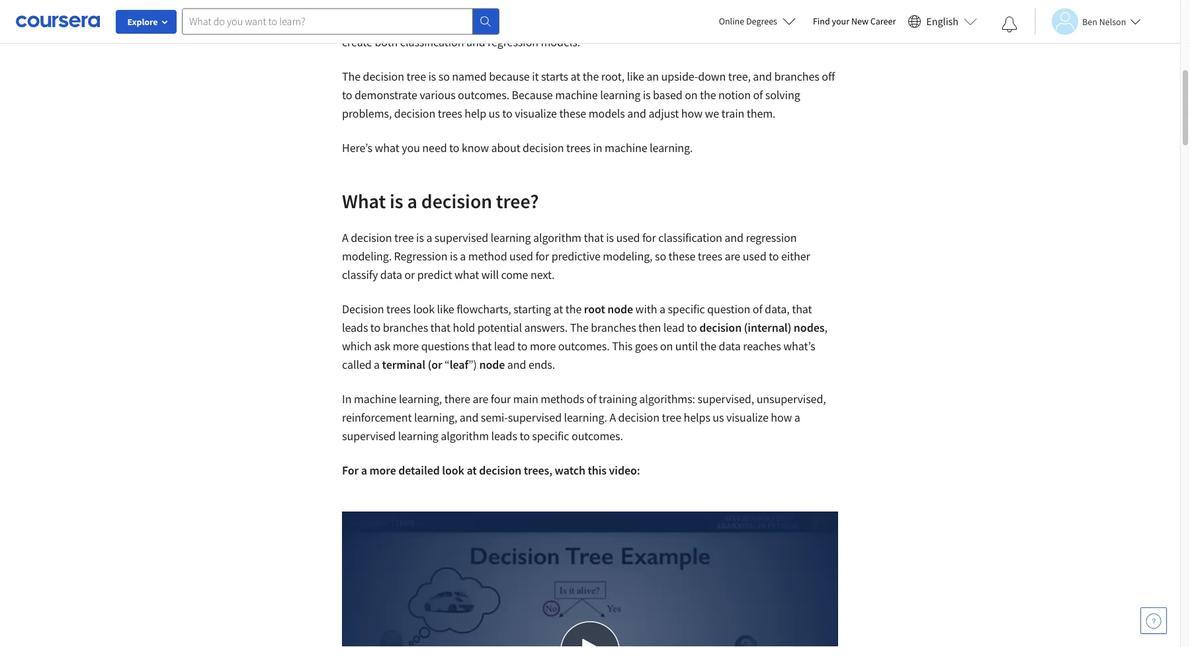 Task type: vqa. For each thing, say whether or not it's contained in the screenshot.
Build Wireframes and Low-Fidelity Prototypes link
no



Task type: describe. For each thing, give the bounding box(es) containing it.
0 horizontal spatial at
[[467, 463, 477, 478]]

common
[[397, 0, 441, 13]]

then
[[639, 321, 661, 335]]

decision trees look like flowcharts, starting at the root node
[[342, 302, 633, 317]]

growth.
[[485, 16, 523, 31]]

show notifications image
[[1002, 17, 1018, 32]]

what
[[342, 189, 386, 213]]

us inside in machine learning, there are four main methods of training algorithms: supervised, unsupervised, reinforcement learning, and semi-supervised learning. a decision tree helps us visualize how a supervised learning algorithm leads to specific outcomes.
[[713, 411, 724, 425]]

starting
[[514, 302, 551, 317]]

root,
[[601, 69, 625, 84]]

tree,
[[728, 69, 751, 84]]

to up problems,
[[342, 88, 352, 103]]

0 horizontal spatial node
[[479, 358, 505, 372]]

1 horizontal spatial used
[[616, 231, 640, 245]]

in inside trees are a common analogy in everyday life. shaped by a combination of roots, trunk, branches, and leaves, trees often symbolize growth. in machine learning, a decision tree is an algorithm that can create both classification and regression models.
[[525, 16, 535, 31]]

2 horizontal spatial used
[[743, 249, 766, 264]]

often
[[405, 16, 431, 31]]

so inside a decision tree is a supervised learning algorithm that is used for classification and regression modeling. regression is a method used for predictive modeling, so these trees are used to either classify data or predict what will come next.
[[655, 249, 666, 264]]

decision down question on the top right of page
[[699, 321, 742, 335]]

watch
[[555, 463, 585, 478]]

video:
[[609, 463, 640, 478]]

algorithms:
[[639, 392, 695, 407]]

new
[[851, 15, 869, 27]]

machine down models
[[605, 141, 647, 155]]

lead inside , which ask more questions that lead to more outcomes. this goes on until the data reaches what's called a
[[494, 339, 515, 354]]

upside-
[[661, 69, 698, 84]]

leads inside with a specific question of data, that leads to branches that hold potential answers. the branches then lead to
[[342, 321, 368, 335]]

tree inside the decision tree is so named because it starts at the root, like an upside-down tree, and branches off to demonstrate various outcomes. because machine learning is based on the notion of solving problems, decision trees help us to visualize these models and adjust how we train them.
[[406, 69, 426, 84]]

can
[[799, 16, 817, 31]]

demonstrate
[[355, 88, 417, 103]]

is up various
[[428, 69, 436, 84]]

learning, inside trees are a common analogy in everyday life. shaped by a combination of roots, trunk, branches, and leaves, trees often symbolize growth. in machine learning, a decision tree is an algorithm that can create both classification and regression models.
[[582, 16, 625, 31]]

create
[[342, 35, 372, 50]]

based
[[653, 88, 683, 103]]

a right by
[[618, 0, 624, 13]]

of inside the decision tree is so named because it starts at the root, like an upside-down tree, and branches off to demonstrate various outcomes. because machine learning is based on the notion of solving problems, decision trees help us to visualize these models and adjust how we train them.
[[753, 88, 763, 103]]

algorithm inside in machine learning, there are four main methods of training algorithms: supervised, unsupervised, reinforcement learning, and semi-supervised learning. a decision tree helps us visualize how a supervised learning algorithm leads to specific outcomes.
[[441, 429, 489, 444]]

a right what
[[407, 189, 417, 213]]

,
[[825, 321, 828, 335]]

what is a decision tree?
[[342, 189, 543, 213]]

ben
[[1082, 16, 1098, 27]]

learning inside the decision tree is so named because it starts at the root, like an upside-down tree, and branches off to demonstrate various outcomes. because machine learning is based on the notion of solving problems, decision trees help us to visualize these models and adjust how we train them.
[[600, 88, 641, 103]]

symbolize
[[433, 16, 483, 31]]

nodes
[[794, 321, 825, 335]]

decision inside in machine learning, there are four main methods of training algorithms: supervised, unsupervised, reinforcement learning, and semi-supervised learning. a decision tree helps us visualize how a supervised learning algorithm leads to specific outcomes.
[[618, 411, 660, 425]]

online degrees
[[719, 15, 777, 27]]

explore button
[[116, 10, 177, 34]]

explore
[[127, 16, 158, 28]]

terminal
[[382, 358, 425, 372]]

modeling.
[[342, 249, 392, 264]]

is up the modeling,
[[606, 231, 614, 245]]

called
[[342, 358, 372, 372]]

a left method
[[460, 249, 466, 264]]

here's what you need to know about decision trees in machine learning.
[[342, 141, 693, 155]]

0 vertical spatial for
[[642, 231, 656, 245]]

with a specific question of data, that leads to branches that hold potential answers. the branches then lead to
[[342, 302, 812, 335]]

life.
[[544, 0, 562, 13]]

decision down various
[[394, 106, 435, 121]]

these inside a decision tree is a supervised learning algorithm that is used for classification and regression modeling. regression is a method used for predictive modeling, so these trees are used to either classify data or predict what will come next.
[[669, 249, 696, 264]]

more up ends.
[[530, 339, 556, 354]]

what inside a decision tree is a supervised learning algorithm that is used for classification and regression modeling. regression is a method used for predictive modeling, so these trees are used to either classify data or predict what will come next.
[[455, 268, 479, 283]]

to up until
[[687, 321, 697, 335]]

to up the ask at the bottom left of the page
[[370, 321, 381, 335]]

the decision tree is so named because it starts at the root, like an upside-down tree, and branches off to demonstrate various outcomes. because machine learning is based on the notion of solving problems, decision trees help us to visualize these models and adjust how we train them.
[[342, 69, 835, 121]]

ben nelson
[[1082, 16, 1126, 27]]

video placeholder image
[[342, 512, 838, 648]]

branches,
[[766, 0, 814, 13]]

to inside in machine learning, there are four main methods of training algorithms: supervised, unsupervised, reinforcement learning, and semi-supervised learning. a decision tree helps us visualize how a supervised learning algorithm leads to specific outcomes.
[[520, 429, 530, 444]]

a down combination
[[628, 16, 634, 31]]

to down "because"
[[502, 106, 513, 121]]

which
[[342, 339, 372, 354]]

here's
[[342, 141, 373, 155]]

"
[[445, 358, 450, 372]]

online degrees button
[[708, 7, 806, 36]]

named
[[452, 69, 487, 84]]

modeling,
[[603, 249, 653, 264]]

a inside in machine learning, there are four main methods of training algorithms: supervised, unsupervised, reinforcement learning, and semi-supervised learning. a decision tree helps us visualize how a supervised learning algorithm leads to specific outcomes.
[[610, 411, 616, 425]]

, which ask more questions that lead to more outcomes. this goes on until the data reaches what's called a
[[342, 321, 828, 372]]

semi-
[[481, 411, 508, 425]]

outcomes. inside in machine learning, there are four main methods of training algorithms: supervised, unsupervised, reinforcement learning, and semi-supervised learning. a decision tree helps us visualize how a supervised learning algorithm leads to specific outcomes.
[[572, 429, 623, 444]]

decision down know
[[421, 189, 492, 213]]

or
[[405, 268, 415, 283]]

flowcharts,
[[457, 302, 511, 317]]

of inside in machine learning, there are four main methods of training algorithms: supervised, unsupervised, reinforcement learning, and semi-supervised learning. a decision tree helps us visualize how a supervised learning algorithm leads to specific outcomes.
[[587, 392, 597, 407]]

everyday
[[496, 0, 541, 13]]

a inside , which ask more questions that lead to more outcomes. this goes on until the data reaches what's called a
[[374, 358, 380, 372]]

these inside the decision tree is so named because it starts at the root, like an upside-down tree, and branches off to demonstrate various outcomes. because machine learning is based on the notion of solving problems, decision trees help us to visualize these models and adjust how we train them.
[[559, 106, 586, 121]]

goes
[[635, 339, 658, 354]]

0 horizontal spatial branches
[[383, 321, 428, 335]]

decision right about in the top left of the page
[[523, 141, 564, 155]]

decision inside a decision tree is a supervised learning algorithm that is used for classification and regression modeling. regression is a method used for predictive modeling, so these trees are used to either classify data or predict what will come next.
[[351, 231, 392, 245]]

trees inside the decision tree is so named because it starts at the root, like an upside-down tree, and branches off to demonstrate various outcomes. because machine learning is based on the notion of solving problems, decision trees help us to visualize these models and adjust how we train them.
[[438, 106, 462, 121]]

how inside the decision tree is so named because it starts at the root, like an upside-down tree, and branches off to demonstrate various outcomes. because machine learning is based on the notion of solving problems, decision trees help us to visualize these models and adjust how we train them.
[[681, 106, 703, 121]]

predictive
[[552, 249, 601, 264]]

degrees
[[746, 15, 777, 27]]

them.
[[747, 106, 776, 121]]

problems,
[[342, 106, 392, 121]]

find your new career
[[813, 15, 896, 27]]

root
[[584, 302, 605, 317]]

more up terminal
[[393, 339, 419, 354]]

decision up demonstrate
[[363, 69, 404, 84]]

an inside trees are a common analogy in everyday life. shaped by a combination of roots, trunk, branches, and leaves, trees often symbolize growth. in machine learning, a decision tree is an algorithm that can create both classification and regression models.
[[712, 16, 724, 31]]

the inside with a specific question of data, that leads to branches that hold potential answers. the branches then lead to
[[570, 321, 589, 335]]

1 horizontal spatial learning.
[[650, 141, 693, 155]]

that up nodes
[[792, 302, 812, 317]]

0 vertical spatial node
[[608, 302, 633, 317]]

helps
[[684, 411, 710, 425]]

to inside , which ask more questions that lead to more outcomes. this goes on until the data reaches what's called a
[[517, 339, 528, 354]]

a up regression
[[426, 231, 432, 245]]

with
[[636, 302, 657, 317]]

learning. inside in machine learning, there are four main methods of training algorithms: supervised, unsupervised, reinforcement learning, and semi-supervised learning. a decision tree helps us visualize how a supervised learning algorithm leads to specific outcomes.
[[564, 411, 607, 425]]

on inside the decision tree is so named because it starts at the root, like an upside-down tree, and branches off to demonstrate various outcomes. because machine learning is based on the notion of solving problems, decision trees help us to visualize these models and adjust how we train them.
[[685, 88, 698, 103]]

0 vertical spatial what
[[375, 141, 399, 155]]

english
[[926, 15, 959, 28]]

there
[[444, 392, 470, 407]]

training
[[599, 392, 637, 407]]

0 horizontal spatial look
[[413, 302, 435, 317]]

in machine learning, there are four main methods of training algorithms: supervised, unsupervised, reinforcement learning, and semi-supervised learning. a decision tree helps us visualize how a supervised learning algorithm leads to specific outcomes.
[[342, 392, 826, 444]]

how inside in machine learning, there are four main methods of training algorithms: supervised, unsupervised, reinforcement learning, and semi-supervised learning. a decision tree helps us visualize how a supervised learning algorithm leads to specific outcomes.
[[771, 411, 792, 425]]

is up predict
[[450, 249, 458, 264]]

outcomes. inside the decision tree is so named because it starts at the root, like an upside-down tree, and branches off to demonstrate various outcomes. because machine learning is based on the notion of solving problems, decision trees help us to visualize these models and adjust how we train them.
[[458, 88, 509, 103]]

classify
[[342, 268, 378, 283]]

2 vertical spatial learning,
[[414, 411, 457, 425]]

come
[[501, 268, 528, 283]]

so inside the decision tree is so named because it starts at the root, like an upside-down tree, and branches off to demonstrate various outcomes. because machine learning is based on the notion of solving problems, decision trees help us to visualize these models and adjust how we train them.
[[438, 69, 450, 84]]

branches inside the decision tree is so named because it starts at the root, like an upside-down tree, and branches off to demonstrate various outcomes. because machine learning is based on the notion of solving problems, decision trees help us to visualize these models and adjust how we train them.
[[774, 69, 820, 84]]

learning inside in machine learning, there are four main methods of training algorithms: supervised, unsupervised, reinforcement learning, and semi-supervised learning. a decision tree helps us visualize how a supervised learning algorithm leads to specific outcomes.
[[398, 429, 438, 444]]

help center image
[[1146, 613, 1162, 629]]

trees inside trees are a common analogy in everyday life. shaped by a combination of roots, trunk, branches, and leaves, trees often symbolize growth. in machine learning, a decision tree is an algorithm that can create both classification and regression models.
[[378, 16, 403, 31]]

predict
[[417, 268, 452, 283]]

decision
[[342, 302, 384, 317]]

tree inside in machine learning, there are four main methods of training algorithms: supervised, unsupervised, reinforcement learning, and semi-supervised learning. a decision tree helps us visualize how a supervised learning algorithm leads to specific outcomes.
[[662, 411, 681, 425]]

that inside trees are a common analogy in everyday life. shaped by a combination of roots, trunk, branches, and leaves, trees often symbolize growth. in machine learning, a decision tree is an algorithm that can create both classification and regression models.
[[777, 16, 797, 31]]

algorithm inside a decision tree is a supervised learning algorithm that is used for classification and regression modeling. regression is a method used for predictive modeling, so these trees are used to either classify data or predict what will come next.
[[533, 231, 581, 245]]

in inside in machine learning, there are four main methods of training algorithms: supervised, unsupervised, reinforcement learning, and semi-supervised learning. a decision tree helps us visualize how a supervised learning algorithm leads to specific outcomes.
[[342, 392, 352, 407]]

four
[[491, 392, 511, 407]]

what's
[[784, 339, 815, 354]]

ben nelson button
[[1035, 8, 1141, 35]]

online
[[719, 15, 744, 27]]

trunk,
[[734, 0, 764, 13]]

a inside a decision tree is a supervised learning algorithm that is used for classification and regression modeling. regression is a method used for predictive modeling, so these trees are used to either classify data or predict what will come next.
[[342, 231, 348, 245]]

the inside , which ask more questions that lead to more outcomes. this goes on until the data reaches what's called a
[[700, 339, 717, 354]]

that up questions
[[430, 321, 451, 335]]

is inside trees are a common analogy in everyday life. shaped by a combination of roots, trunk, branches, and leaves, trees often symbolize growth. in machine learning, a decision tree is an algorithm that can create both classification and regression models.
[[701, 16, 709, 31]]

because
[[489, 69, 530, 84]]

for a more detailed look at decision trees, watch this video:
[[342, 463, 640, 478]]

this
[[588, 463, 607, 478]]

supervised,
[[698, 392, 754, 407]]

data inside , which ask more questions that lead to more outcomes. this goes on until the data reaches what's called a
[[719, 339, 741, 354]]

data inside a decision tree is a supervised learning algorithm that is used for classification and regression modeling. regression is a method used for predictive modeling, so these trees are used to either classify data or predict what will come next.
[[380, 268, 402, 283]]

tree inside a decision tree is a supervised learning algorithm that is used for classification and regression modeling. regression is a method used for predictive modeling, so these trees are used to either classify data or predict what will come next.
[[394, 231, 414, 245]]

more right for
[[369, 463, 396, 478]]

learning inside a decision tree is a supervised learning algorithm that is used for classification and regression modeling. regression is a method used for predictive modeling, so these trees are used to either classify data or predict what will come next.
[[491, 231, 531, 245]]

1 vertical spatial at
[[553, 302, 563, 317]]

decision (internal) nodes
[[699, 321, 825, 335]]

specific inside with a specific question of data, that leads to branches that hold potential answers. the branches then lead to
[[668, 302, 705, 317]]

analogy
[[443, 0, 483, 13]]

reinforcement
[[342, 411, 412, 425]]



Task type: locate. For each thing, give the bounding box(es) containing it.
1 vertical spatial outcomes.
[[558, 339, 610, 354]]

visualize inside the decision tree is so named because it starts at the root, like an upside-down tree, and branches off to demonstrate various outcomes. because machine learning is based on the notion of solving problems, decision trees help us to visualize these models and adjust how we train them.
[[515, 106, 557, 121]]

1 horizontal spatial so
[[655, 249, 666, 264]]

0 horizontal spatial supervised
[[342, 429, 396, 444]]

1 horizontal spatial branches
[[591, 321, 636, 335]]

trees up both
[[378, 16, 403, 31]]

that inside , which ask more questions that lead to more outcomes. this goes on until the data reaches what's called a
[[472, 339, 492, 354]]

tree up various
[[406, 69, 426, 84]]

a
[[342, 231, 348, 245], [610, 411, 616, 425]]

regression inside trees are a common analogy in everyday life. shaped by a combination of roots, trunk, branches, and leaves, trees often symbolize growth. in machine learning, a decision tree is an algorithm that can create both classification and regression models.
[[488, 35, 539, 50]]

1 vertical spatial classification
[[658, 231, 722, 245]]

like up hold in the left of the page
[[437, 302, 454, 317]]

a inside in machine learning, there are four main methods of training algorithms: supervised, unsupervised, reinforcement learning, and semi-supervised learning. a decision tree helps us visualize how a supervised learning algorithm leads to specific outcomes.
[[794, 411, 800, 425]]

used left the either
[[743, 249, 766, 264]]

are inside trees are a common analogy in everyday life. shaped by a combination of roots, trunk, branches, and leaves, trees often symbolize growth. in machine learning, a decision tree is an algorithm that can create both classification and regression models.
[[371, 0, 386, 13]]

is down "roots,"
[[701, 16, 709, 31]]

starts
[[541, 69, 568, 84]]

lead up until
[[663, 321, 685, 335]]

0 horizontal spatial regression
[[488, 35, 539, 50]]

What do you want to learn? text field
[[182, 8, 473, 35]]

is left based
[[643, 88, 651, 103]]

question
[[707, 302, 750, 317]]

potential
[[477, 321, 522, 335]]

0 horizontal spatial lead
[[494, 339, 515, 354]]

your
[[832, 15, 850, 27]]

the
[[583, 69, 599, 84], [700, 88, 716, 103], [566, 302, 582, 317], [700, 339, 717, 354]]

0 vertical spatial on
[[685, 88, 698, 103]]

0 vertical spatial lead
[[663, 321, 685, 335]]

visualize down "because"
[[515, 106, 557, 121]]

decision down training at the bottom right of page
[[618, 411, 660, 425]]

0 horizontal spatial used
[[509, 249, 533, 264]]

machine inside in machine learning, there are four main methods of training algorithms: supervised, unsupervised, reinforcement learning, and semi-supervised learning. a decision tree helps us visualize how a supervised learning algorithm leads to specific outcomes.
[[354, 392, 397, 407]]

adjust
[[649, 106, 679, 121]]

1 vertical spatial for
[[535, 249, 549, 264]]

decision left the trees,
[[479, 463, 521, 478]]

0 vertical spatial at
[[571, 69, 580, 84]]

on
[[685, 88, 698, 103], [660, 339, 673, 354]]

0 horizontal spatial leads
[[342, 321, 368, 335]]

2 horizontal spatial learning
[[600, 88, 641, 103]]

1 vertical spatial are
[[725, 249, 740, 264]]

until
[[675, 339, 698, 354]]

various
[[420, 88, 456, 103]]

questions
[[421, 339, 469, 354]]

0 vertical spatial so
[[438, 69, 450, 84]]

0 vertical spatial an
[[712, 16, 724, 31]]

1 horizontal spatial supervised
[[435, 231, 488, 245]]

branches
[[774, 69, 820, 84], [383, 321, 428, 335], [591, 321, 636, 335]]

these
[[559, 106, 586, 121], [669, 249, 696, 264]]

solving
[[765, 88, 800, 103]]

node right ")
[[479, 358, 505, 372]]

supervised down 'reinforcement'
[[342, 429, 396, 444]]

what left you
[[375, 141, 399, 155]]

1 horizontal spatial the
[[570, 321, 589, 335]]

to
[[342, 88, 352, 103], [502, 106, 513, 121], [449, 141, 459, 155], [769, 249, 779, 264], [370, 321, 381, 335], [687, 321, 697, 335], [517, 339, 528, 354], [520, 429, 530, 444]]

us inside the decision tree is so named because it starts at the root, like an upside-down tree, and branches off to demonstrate various outcomes. because machine learning is based on the notion of solving problems, decision trees help us to visualize these models and adjust how we train them.
[[489, 106, 500, 121]]

like inside the decision tree is so named because it starts at the root, like an upside-down tree, and branches off to demonstrate various outcomes. because machine learning is based on the notion of solving problems, decision trees help us to visualize these models and adjust how we train them.
[[627, 69, 644, 84]]

machine inside trees are a common analogy in everyday life. shaped by a combination of roots, trunk, branches, and leaves, trees often symbolize growth. in machine learning, a decision tree is an algorithm that can create both classification and regression models.
[[537, 16, 580, 31]]

1 vertical spatial us
[[713, 411, 724, 425]]

of inside with a specific question of data, that leads to branches that hold potential answers. the branches then lead to
[[753, 302, 763, 317]]

branches up solving
[[774, 69, 820, 84]]

supervised down main
[[508, 411, 562, 425]]

an inside the decision tree is so named because it starts at the root, like an upside-down tree, and branches off to demonstrate various outcomes. because machine learning is based on the notion of solving problems, decision trees help us to visualize these models and adjust how we train them.
[[647, 69, 659, 84]]

that up predictive
[[584, 231, 604, 245]]

and inside in machine learning, there are four main methods of training algorithms: supervised, unsupervised, reinforcement learning, and semi-supervised learning. a decision tree helps us visualize how a supervised learning algorithm leads to specific outcomes.
[[460, 411, 479, 425]]

trees right decision
[[386, 302, 411, 317]]

that inside a decision tree is a supervised learning algorithm that is used for classification and regression modeling. regression is a method used for predictive modeling, so these trees are used to either classify data or predict what will come next.
[[584, 231, 604, 245]]

more
[[393, 339, 419, 354], [530, 339, 556, 354], [369, 463, 396, 478]]

0 vertical spatial algorithm
[[726, 16, 774, 31]]

0 horizontal spatial for
[[535, 249, 549, 264]]

trees down models
[[566, 141, 591, 155]]

the inside the decision tree is so named because it starts at the root, like an upside-down tree, and branches off to demonstrate various outcomes. because machine learning is based on the notion of solving problems, decision trees help us to visualize these models and adjust how we train them.
[[342, 69, 361, 84]]

a
[[389, 0, 395, 13], [618, 0, 624, 13], [628, 16, 634, 31], [407, 189, 417, 213], [426, 231, 432, 245], [460, 249, 466, 264], [660, 302, 666, 317], [374, 358, 380, 372], [794, 411, 800, 425], [361, 463, 367, 478]]

learning up method
[[491, 231, 531, 245]]

leaf
[[450, 358, 468, 372]]

1 horizontal spatial at
[[553, 302, 563, 317]]

is right what
[[390, 189, 403, 213]]

leads up which
[[342, 321, 368, 335]]

classification
[[400, 35, 464, 50], [658, 231, 722, 245]]

trees up question on the top right of page
[[698, 249, 722, 264]]

by
[[604, 0, 616, 13]]

trees inside a decision tree is a supervised learning algorithm that is used for classification and regression modeling. regression is a method used for predictive modeling, so these trees are used to either classify data or predict what will come next.
[[698, 249, 722, 264]]

0 horizontal spatial data
[[380, 268, 402, 283]]

notion
[[719, 88, 751, 103]]

help
[[465, 106, 486, 121]]

decision up modeling.
[[351, 231, 392, 245]]

we
[[705, 106, 719, 121]]

on left until
[[660, 339, 673, 354]]

train
[[722, 106, 745, 121]]

of left "roots,"
[[691, 0, 701, 13]]

tree inside trees are a common analogy in everyday life. shaped by a combination of roots, trunk, branches, and leaves, trees often symbolize growth. in machine learning, a decision tree is an algorithm that can create both classification and regression models.
[[680, 16, 699, 31]]

2 horizontal spatial supervised
[[508, 411, 562, 425]]

1 horizontal spatial leads
[[491, 429, 517, 444]]

0 horizontal spatial on
[[660, 339, 673, 354]]

us right help
[[489, 106, 500, 121]]

what
[[375, 141, 399, 155], [455, 268, 479, 283]]

an up based
[[647, 69, 659, 84]]

nelson
[[1099, 16, 1126, 27]]

models.
[[541, 35, 580, 50]]

ends.
[[529, 358, 555, 372]]

like
[[627, 69, 644, 84], [437, 302, 454, 317]]

data left the or
[[380, 268, 402, 283]]

in down everyday
[[525, 16, 535, 31]]

0 horizontal spatial us
[[489, 106, 500, 121]]

1 vertical spatial the
[[570, 321, 589, 335]]

a down the ask at the bottom left of the page
[[374, 358, 380, 372]]

0 vertical spatial the
[[342, 69, 361, 84]]

an down "roots,"
[[712, 16, 724, 31]]

")
[[468, 358, 477, 372]]

tree?
[[496, 189, 539, 213]]

need
[[422, 141, 447, 155]]

leads
[[342, 321, 368, 335], [491, 429, 517, 444]]

decision inside trees are a common analogy in everyday life. shaped by a combination of roots, trunk, branches, and leaves, trees often symbolize growth. in machine learning, a decision tree is an algorithm that can create both classification and regression models.
[[636, 16, 677, 31]]

learning. down 'adjust'
[[650, 141, 693, 155]]

0 vertical spatial learning
[[600, 88, 641, 103]]

0 vertical spatial specific
[[668, 302, 705, 317]]

0 vertical spatial us
[[489, 106, 500, 121]]

regression inside a decision tree is a supervised learning algorithm that is used for classification and regression modeling. regression is a method used for predictive modeling, so these trees are used to either classify data or predict what will come next.
[[746, 231, 797, 245]]

that down 'branches,'
[[777, 16, 797, 31]]

branches up this
[[591, 321, 636, 335]]

0 horizontal spatial algorithm
[[441, 429, 489, 444]]

supervised inside a decision tree is a supervised learning algorithm that is used for classification and regression modeling. regression is a method used for predictive modeling, so these trees are used to either classify data or predict what will come next.
[[435, 231, 488, 245]]

are up question on the top right of page
[[725, 249, 740, 264]]

learning, left there
[[399, 392, 442, 407]]

1 vertical spatial in
[[593, 141, 602, 155]]

to up the trees,
[[520, 429, 530, 444]]

algorithm down 'semi-'
[[441, 429, 489, 444]]

shaped
[[564, 0, 602, 13]]

lead down potential
[[494, 339, 515, 354]]

1 horizontal spatial data
[[719, 339, 741, 354]]

1 horizontal spatial how
[[771, 411, 792, 425]]

0 horizontal spatial in
[[342, 392, 352, 407]]

a up modeling.
[[342, 231, 348, 245]]

1 horizontal spatial what
[[455, 268, 479, 283]]

0 horizontal spatial specific
[[532, 429, 569, 444]]

the left root,
[[583, 69, 599, 84]]

algorithm up predictive
[[533, 231, 581, 245]]

0 horizontal spatial a
[[342, 231, 348, 245]]

a right with
[[660, 302, 666, 317]]

1 horizontal spatial are
[[473, 392, 488, 407]]

are inside a decision tree is a supervised learning algorithm that is used for classification and regression modeling. regression is a method used for predictive modeling, so these trees are used to either classify data or predict what will come next.
[[725, 249, 740, 264]]

supervised
[[435, 231, 488, 245], [508, 411, 562, 425], [342, 429, 396, 444]]

leaves,
[[342, 16, 376, 31]]

1 horizontal spatial regression
[[746, 231, 797, 245]]

1 vertical spatial specific
[[532, 429, 569, 444]]

roots,
[[703, 0, 732, 13]]

trees down various
[[438, 106, 462, 121]]

because
[[512, 88, 553, 103]]

a left common
[[389, 0, 395, 13]]

is up regression
[[416, 231, 424, 245]]

2 horizontal spatial at
[[571, 69, 580, 84]]

these left models
[[559, 106, 586, 121]]

regression down "growth."
[[488, 35, 539, 50]]

next.
[[531, 268, 555, 283]]

1 horizontal spatial look
[[442, 463, 464, 478]]

machine down "life."
[[537, 16, 580, 31]]

1 vertical spatial in
[[342, 392, 352, 407]]

decision down combination
[[636, 16, 677, 31]]

0 vertical spatial visualize
[[515, 106, 557, 121]]

models
[[589, 106, 625, 121]]

find your new career link
[[806, 13, 903, 30]]

0 vertical spatial how
[[681, 106, 703, 121]]

1 vertical spatial supervised
[[508, 411, 562, 425]]

in inside trees are a common analogy in everyday life. shaped by a combination of roots, trunk, branches, and leaves, trees often symbolize growth. in machine learning, a decision tree is an algorithm that can create both classification and regression models.
[[485, 0, 494, 13]]

that
[[777, 16, 797, 31], [584, 231, 604, 245], [792, 302, 812, 317], [430, 321, 451, 335], [472, 339, 492, 354]]

node right root on the top of the page
[[608, 302, 633, 317]]

1 vertical spatial lead
[[494, 339, 515, 354]]

0 horizontal spatial so
[[438, 69, 450, 84]]

a right for
[[361, 463, 367, 478]]

0 vertical spatial a
[[342, 231, 348, 245]]

how down unsupervised,
[[771, 411, 792, 425]]

1 vertical spatial like
[[437, 302, 454, 317]]

classification inside a decision tree is a supervised learning algorithm that is used for classification and regression modeling. regression is a method used for predictive modeling, so these trees are used to either classify data or predict what will come next.
[[658, 231, 722, 245]]

methods
[[541, 392, 584, 407]]

trees
[[342, 0, 368, 13]]

algorithm inside trees are a common analogy in everyday life. shaped by a combination of roots, trunk, branches, and leaves, trees often symbolize growth. in machine learning, a decision tree is an algorithm that can create both classification and regression models.
[[726, 16, 774, 31]]

a down unsupervised,
[[794, 411, 800, 425]]

a inside with a specific question of data, that leads to branches that hold potential answers. the branches then lead to
[[660, 302, 666, 317]]

for up the modeling,
[[642, 231, 656, 245]]

machine up 'reinforcement'
[[354, 392, 397, 407]]

1 vertical spatial an
[[647, 69, 659, 84]]

learning, down by
[[582, 16, 625, 31]]

learning down root,
[[600, 88, 641, 103]]

learning up detailed
[[398, 429, 438, 444]]

to down potential
[[517, 339, 528, 354]]

down
[[698, 69, 726, 84]]

ask
[[374, 339, 391, 354]]

tree down combination
[[680, 16, 699, 31]]

0 vertical spatial learning.
[[650, 141, 693, 155]]

at inside the decision tree is so named because it starts at the root, like an upside-down tree, and branches off to demonstrate various outcomes. because machine learning is based on the notion of solving problems, decision trees help us to visualize these models and adjust how we train them.
[[571, 69, 580, 84]]

0 vertical spatial outcomes.
[[458, 88, 509, 103]]

specific
[[668, 302, 705, 317], [532, 429, 569, 444]]

1 vertical spatial learning,
[[399, 392, 442, 407]]

to left the either
[[769, 249, 779, 264]]

machine
[[537, 16, 580, 31], [555, 88, 598, 103], [605, 141, 647, 155], [354, 392, 397, 407]]

visualize inside in machine learning, there are four main methods of training algorithms: supervised, unsupervised, reinforcement learning, and semi-supervised learning. a decision tree helps us visualize how a supervised learning algorithm leads to specific outcomes.
[[726, 411, 769, 425]]

0 vertical spatial are
[[371, 0, 386, 13]]

2 horizontal spatial branches
[[774, 69, 820, 84]]

know
[[462, 141, 489, 155]]

0 vertical spatial these
[[559, 106, 586, 121]]

on inside , which ask more questions that lead to more outcomes. this goes on until the data reaches what's called a
[[660, 339, 673, 354]]

1 horizontal spatial in
[[525, 16, 535, 31]]

the up we
[[700, 88, 716, 103]]

look down predict
[[413, 302, 435, 317]]

0 horizontal spatial what
[[375, 141, 399, 155]]

1 horizontal spatial on
[[685, 88, 698, 103]]

of up them. on the top of the page
[[753, 88, 763, 103]]

2 vertical spatial at
[[467, 463, 477, 478]]

0 vertical spatial look
[[413, 302, 435, 317]]

trees are a common analogy in everyday life. shaped by a combination of roots, trunk, branches, and leaves, trees often symbolize growth. in machine learning, a decision tree is an algorithm that can create both classification and regression models.
[[342, 0, 835, 50]]

the right until
[[700, 339, 717, 354]]

a down training at the bottom right of page
[[610, 411, 616, 425]]

the left root on the top of the page
[[566, 302, 582, 317]]

0 horizontal spatial visualize
[[515, 106, 557, 121]]

in
[[525, 16, 535, 31], [342, 392, 352, 407]]

are
[[371, 0, 386, 13], [725, 249, 740, 264], [473, 392, 488, 407]]

learning
[[600, 88, 641, 103], [491, 231, 531, 245], [398, 429, 438, 444]]

at up answers.
[[553, 302, 563, 317]]

about
[[491, 141, 520, 155]]

0 vertical spatial learning,
[[582, 16, 625, 31]]

in up 'reinforcement'
[[342, 392, 352, 407]]

0 vertical spatial supervised
[[435, 231, 488, 245]]

learning.
[[650, 141, 693, 155], [564, 411, 607, 425]]

supervised up method
[[435, 231, 488, 245]]

1 vertical spatial these
[[669, 249, 696, 264]]

for up next.
[[535, 249, 549, 264]]

main
[[513, 392, 538, 407]]

1 vertical spatial so
[[655, 249, 666, 264]]

in
[[485, 0, 494, 13], [593, 141, 602, 155]]

0 horizontal spatial an
[[647, 69, 659, 84]]

2 horizontal spatial are
[[725, 249, 740, 264]]

None search field
[[182, 8, 500, 35]]

to right need
[[449, 141, 459, 155]]

of inside trees are a common analogy in everyday life. shaped by a combination of roots, trunk, branches, and leaves, trees often symbolize growth. in machine learning, a decision tree is an algorithm that can create both classification and regression models.
[[691, 0, 701, 13]]

both
[[375, 35, 398, 50]]

tree up regression
[[394, 231, 414, 245]]

reaches
[[743, 339, 781, 354]]

0 horizontal spatial learning.
[[564, 411, 607, 425]]

either
[[781, 249, 810, 264]]

and inside a decision tree is a supervised learning algorithm that is used for classification and regression modeling. regression is a method used for predictive modeling, so these trees are used to either classify data or predict what will come next.
[[725, 231, 744, 245]]

0 horizontal spatial like
[[437, 302, 454, 317]]

0 horizontal spatial how
[[681, 106, 703, 121]]

hold
[[453, 321, 475, 335]]

1 vertical spatial how
[[771, 411, 792, 425]]

1 horizontal spatial lead
[[663, 321, 685, 335]]

1 horizontal spatial for
[[642, 231, 656, 245]]

of left training at the bottom right of page
[[587, 392, 597, 407]]

are inside in machine learning, there are four main methods of training algorithms: supervised, unsupervised, reinforcement learning, and semi-supervised learning. a decision tree helps us visualize how a supervised learning algorithm leads to specific outcomes.
[[473, 392, 488, 407]]

visualize
[[515, 106, 557, 121], [726, 411, 769, 425]]

data,
[[765, 302, 790, 317]]

1 vertical spatial a
[[610, 411, 616, 425]]

in down models
[[593, 141, 602, 155]]

leads inside in machine learning, there are four main methods of training algorithms: supervised, unsupervised, reinforcement learning, and semi-supervised learning. a decision tree helps us visualize how a supervised learning algorithm leads to specific outcomes.
[[491, 429, 517, 444]]

of
[[691, 0, 701, 13], [753, 88, 763, 103], [753, 302, 763, 317], [587, 392, 597, 407]]

1 vertical spatial learning
[[491, 231, 531, 245]]

classification inside trees are a common analogy in everyday life. shaped by a combination of roots, trunk, branches, and leaves, trees often symbolize growth. in machine learning, a decision tree is an algorithm that can create both classification and regression models.
[[400, 35, 464, 50]]

outcomes. inside , which ask more questions that lead to more outcomes. this goes on until the data reaches what's called a
[[558, 339, 610, 354]]

to inside a decision tree is a supervised learning algorithm that is used for classification and regression modeling. regression is a method used for predictive modeling, so these trees are used to either classify data or predict what will come next.
[[769, 249, 779, 264]]

2 vertical spatial outcomes.
[[572, 429, 623, 444]]

node
[[608, 302, 633, 317], [479, 358, 505, 372]]

coursera image
[[16, 11, 100, 32]]

the down create
[[342, 69, 361, 84]]

specific inside in machine learning, there are four main methods of training algorithms: supervised, unsupervised, reinforcement learning, and semi-supervised learning. a decision tree helps us visualize how a supervised learning algorithm leads to specific outcomes.
[[532, 429, 569, 444]]

1 horizontal spatial learning
[[491, 231, 531, 245]]

lead inside with a specific question of data, that leads to branches that hold potential answers. the branches then lead to
[[663, 321, 685, 335]]

(or
[[428, 358, 442, 372]]

2 vertical spatial supervised
[[342, 429, 396, 444]]

0 vertical spatial classification
[[400, 35, 464, 50]]

1 vertical spatial algorithm
[[533, 231, 581, 245]]

english button
[[903, 0, 982, 43]]

career
[[871, 15, 896, 27]]

trees,
[[524, 463, 552, 478]]

will
[[481, 268, 499, 283]]

how left we
[[681, 106, 703, 121]]

the down root on the top of the page
[[570, 321, 589, 335]]

in up "growth."
[[485, 0, 494, 13]]

1 horizontal spatial visualize
[[726, 411, 769, 425]]

0 horizontal spatial in
[[485, 0, 494, 13]]

so
[[438, 69, 450, 84], [655, 249, 666, 264]]

method
[[468, 249, 507, 264]]

machine inside the decision tree is so named because it starts at the root, like an upside-down tree, and branches off to demonstrate various outcomes. because machine learning is based on the notion of solving problems, decision trees help us to visualize these models and adjust how we train them.
[[555, 88, 598, 103]]

trees
[[378, 16, 403, 31], [438, 106, 462, 121], [566, 141, 591, 155], [698, 249, 722, 264], [386, 302, 411, 317]]

1 vertical spatial visualize
[[726, 411, 769, 425]]

so right the modeling,
[[655, 249, 666, 264]]

unsupervised,
[[757, 392, 826, 407]]

us down supervised,
[[713, 411, 724, 425]]

0 horizontal spatial classification
[[400, 35, 464, 50]]

0 vertical spatial data
[[380, 268, 402, 283]]

0 horizontal spatial the
[[342, 69, 361, 84]]

specific up the trees,
[[532, 429, 569, 444]]

like right root,
[[627, 69, 644, 84]]



